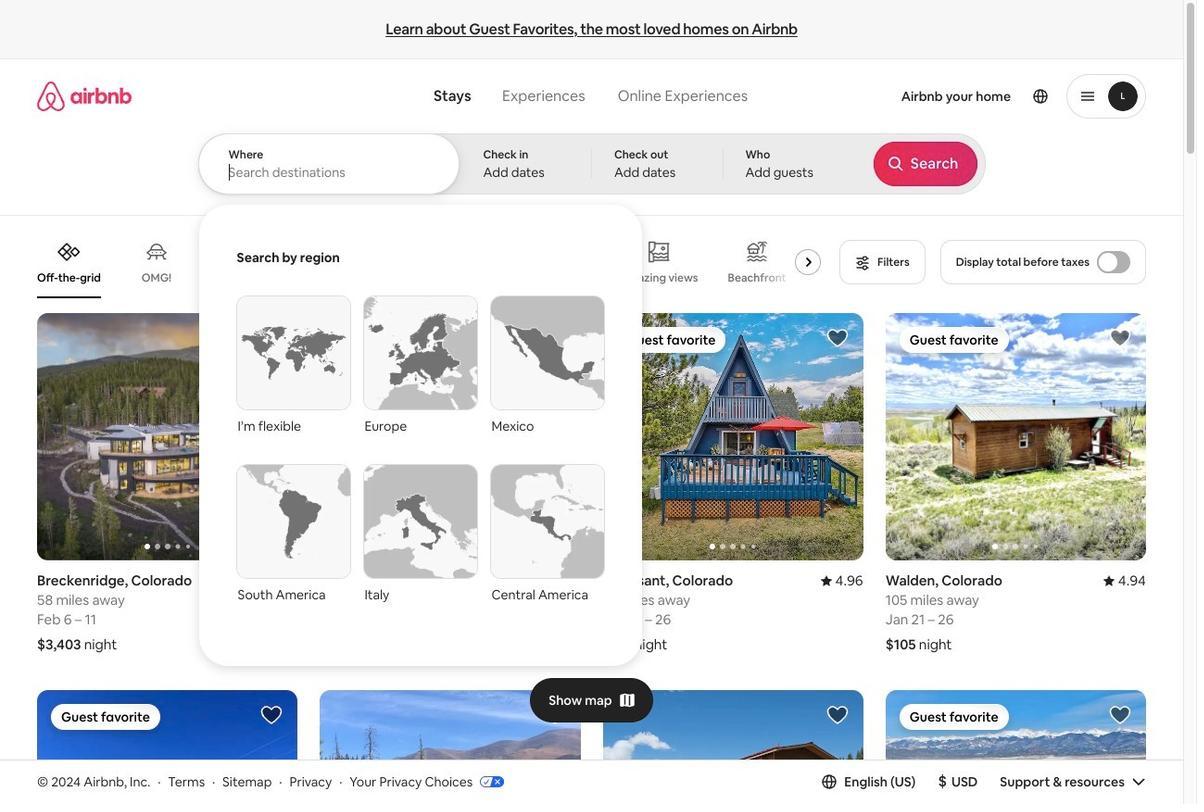 Task type: vqa. For each thing, say whether or not it's contained in the screenshot.
4.96 out of 5 average rating image
yes



Task type: locate. For each thing, give the bounding box(es) containing it.
add to wishlist: creede, colorado image
[[544, 705, 566, 727]]

tab panel
[[198, 134, 986, 667]]

add to wishlist: florissant, colorado image
[[827, 327, 849, 350]]

None search field
[[198, 59, 986, 667]]

group
[[37, 226, 829, 299], [37, 313, 298, 561], [320, 313, 842, 561], [603, 313, 864, 561], [886, 313, 1147, 561], [37, 691, 298, 805], [320, 691, 581, 805], [603, 691, 864, 805], [886, 691, 1147, 805]]

Search destinations search field
[[229, 164, 431, 181]]



Task type: describe. For each thing, give the bounding box(es) containing it.
add to wishlist: san luis, colorado image
[[1110, 705, 1132, 727]]

add to wishlist: el prado, new mexico image
[[261, 705, 283, 727]]

add to wishlist: red cliff, colorado image
[[827, 705, 849, 727]]

add to wishlist: walden, colorado image
[[1110, 327, 1132, 350]]

profile element
[[778, 59, 1147, 134]]

4.96 out of 5 average rating image
[[821, 572, 864, 590]]

what can we help you find? tab list
[[419, 76, 602, 117]]

4.94 out of 5 average rating image
[[1104, 572, 1147, 590]]

add to wishlist: breckenridge, colorado image
[[261, 327, 283, 350]]

4.95 out of 5 average rating image
[[538, 572, 581, 590]]

add to wishlist: walden, colorado image
[[544, 327, 566, 350]]



